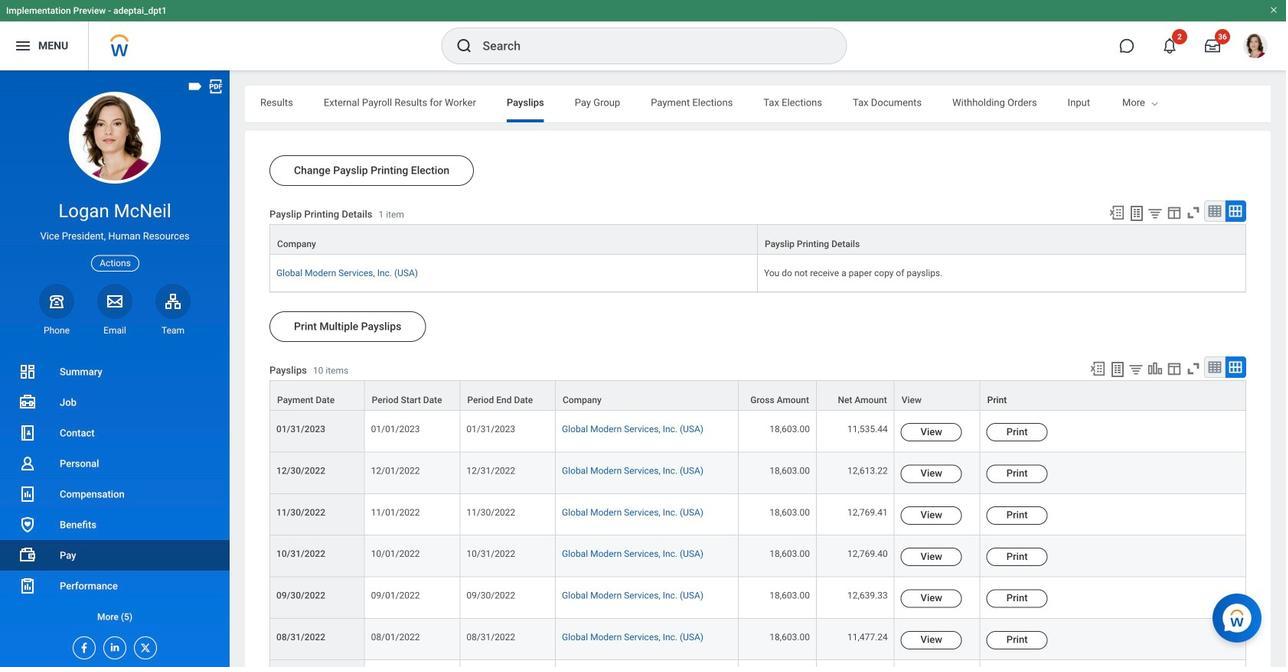 Task type: vqa. For each thing, say whether or not it's contained in the screenshot.
region
no



Task type: locate. For each thing, give the bounding box(es) containing it.
notifications large image
[[1162, 38, 1177, 54]]

1 vertical spatial toolbar
[[1082, 357, 1246, 381]]

Search Workday  search field
[[483, 29, 815, 63]]

tag image
[[187, 78, 204, 95]]

1 vertical spatial fullscreen image
[[1185, 361, 1202, 377]]

export to worksheets image
[[1128, 204, 1146, 223]]

0 vertical spatial fullscreen image
[[1185, 204, 1202, 221]]

0 vertical spatial expand table image
[[1228, 204, 1243, 219]]

0 vertical spatial table image
[[1207, 204, 1223, 219]]

export to excel image left export to worksheets icon
[[1108, 204, 1125, 221]]

1 horizontal spatial export to excel image
[[1108, 204, 1125, 221]]

0 vertical spatial click to view/edit grid preferences image
[[1166, 204, 1183, 221]]

row
[[269, 224, 1246, 256], [269, 255, 1246, 292], [269, 381, 1246, 411], [269, 411, 1246, 453], [269, 453, 1246, 494], [269, 494, 1246, 536], [269, 536, 1246, 578], [269, 578, 1246, 619], [269, 619, 1246, 661], [269, 661, 1246, 668]]

2 fullscreen image from the top
[[1185, 361, 1202, 377]]

select to filter grid data image
[[1147, 205, 1164, 221]]

fullscreen image
[[1185, 204, 1202, 221], [1185, 361, 1202, 377]]

list
[[0, 357, 230, 632]]

1 click to view/edit grid preferences image from the top
[[1166, 204, 1183, 221]]

benefits image
[[18, 516, 37, 534]]

performance image
[[18, 577, 37, 596]]

1 vertical spatial expand table image
[[1228, 360, 1243, 375]]

pay image
[[18, 547, 37, 565]]

column header
[[269, 224, 758, 256]]

fullscreen image right select to filter grid data image
[[1185, 361, 1202, 377]]

table image
[[1207, 204, 1223, 219], [1207, 360, 1223, 375]]

export to worksheets image
[[1108, 361, 1127, 379]]

click to view/edit grid preferences image right select to filter grid data image
[[1166, 361, 1183, 377]]

inbox large image
[[1205, 38, 1220, 54]]

email logan mcneil element
[[97, 324, 132, 337]]

phone image
[[46, 292, 67, 311]]

2 expand table image from the top
[[1228, 360, 1243, 375]]

profile logan mcneil image
[[1243, 34, 1268, 61]]

2 cell from the left
[[460, 661, 556, 668]]

6 row from the top
[[269, 494, 1246, 536]]

9 row from the top
[[269, 619, 1246, 661]]

fullscreen image right select to filter grid data icon
[[1185, 204, 1202, 221]]

export to excel image for export to worksheets icon
[[1108, 204, 1125, 221]]

0 vertical spatial toolbar
[[1102, 201, 1246, 224]]

8 row from the top
[[269, 578, 1246, 619]]

expand table image for second table image from the bottom
[[1228, 204, 1243, 219]]

0 horizontal spatial export to excel image
[[1089, 361, 1106, 377]]

10 row from the top
[[269, 661, 1246, 668]]

tab list
[[245, 86, 1286, 122]]

5 cell from the left
[[817, 661, 895, 668]]

view printable version (pdf) image
[[207, 78, 224, 95]]

expand table image
[[1228, 204, 1243, 219], [1228, 360, 1243, 375]]

4 row from the top
[[269, 411, 1246, 453]]

toolbar
[[1102, 201, 1246, 224], [1082, 357, 1246, 381]]

export to excel image left export to worksheets image
[[1089, 361, 1106, 377]]

export to excel image
[[1108, 204, 1125, 221], [1089, 361, 1106, 377]]

expand table image for 1st table image from the bottom of the page
[[1228, 360, 1243, 375]]

0 vertical spatial export to excel image
[[1108, 204, 1125, 221]]

team logan mcneil element
[[155, 324, 191, 337]]

click to view/edit grid preferences image
[[1166, 204, 1183, 221], [1166, 361, 1183, 377]]

1 vertical spatial table image
[[1207, 360, 1223, 375]]

linkedin image
[[104, 638, 121, 654]]

1 vertical spatial export to excel image
[[1089, 361, 1106, 377]]

2 click to view/edit grid preferences image from the top
[[1166, 361, 1183, 377]]

phone logan mcneil element
[[39, 324, 74, 337]]

mail image
[[106, 292, 124, 311]]

1 cell from the left
[[365, 661, 460, 668]]

personal image
[[18, 455, 37, 473]]

1 table image from the top
[[1207, 204, 1223, 219]]

1 expand table image from the top
[[1228, 204, 1243, 219]]

cell
[[365, 661, 460, 668], [460, 661, 556, 668], [556, 661, 739, 668], [739, 661, 817, 668], [817, 661, 895, 668], [895, 661, 980, 668], [980, 661, 1246, 668]]

1 vertical spatial click to view/edit grid preferences image
[[1166, 361, 1183, 377]]

row header
[[269, 661, 365, 668]]

click to view/edit grid preferences image right select to filter grid data icon
[[1166, 204, 1183, 221]]

6 cell from the left
[[895, 661, 980, 668]]

4 cell from the left
[[739, 661, 817, 668]]

banner
[[0, 0, 1286, 70]]



Task type: describe. For each thing, give the bounding box(es) containing it.
contact image
[[18, 424, 37, 442]]

export to excel image for export to worksheets image
[[1089, 361, 1106, 377]]

compensation image
[[18, 485, 37, 504]]

search image
[[455, 37, 473, 55]]

select to filter grid data image
[[1128, 361, 1144, 377]]

navigation pane region
[[0, 70, 230, 668]]

toolbar for 3rd row
[[1082, 357, 1246, 381]]

1 fullscreen image from the top
[[1185, 204, 1202, 221]]

5 row from the top
[[269, 453, 1246, 494]]

summary image
[[18, 363, 37, 381]]

3 row from the top
[[269, 381, 1246, 411]]

justify image
[[14, 37, 32, 55]]

x image
[[135, 638, 152, 655]]

2 row from the top
[[269, 255, 1246, 292]]

facebook image
[[73, 638, 90, 655]]

7 row from the top
[[269, 536, 1246, 578]]

1 row from the top
[[269, 224, 1246, 256]]

3 cell from the left
[[556, 661, 739, 668]]

job image
[[18, 393, 37, 412]]

7 cell from the left
[[980, 661, 1246, 668]]

2 table image from the top
[[1207, 360, 1223, 375]]

close environment banner image
[[1269, 5, 1278, 15]]

view team image
[[164, 292, 182, 311]]

toolbar for 10th row from the bottom of the page
[[1102, 201, 1246, 224]]



